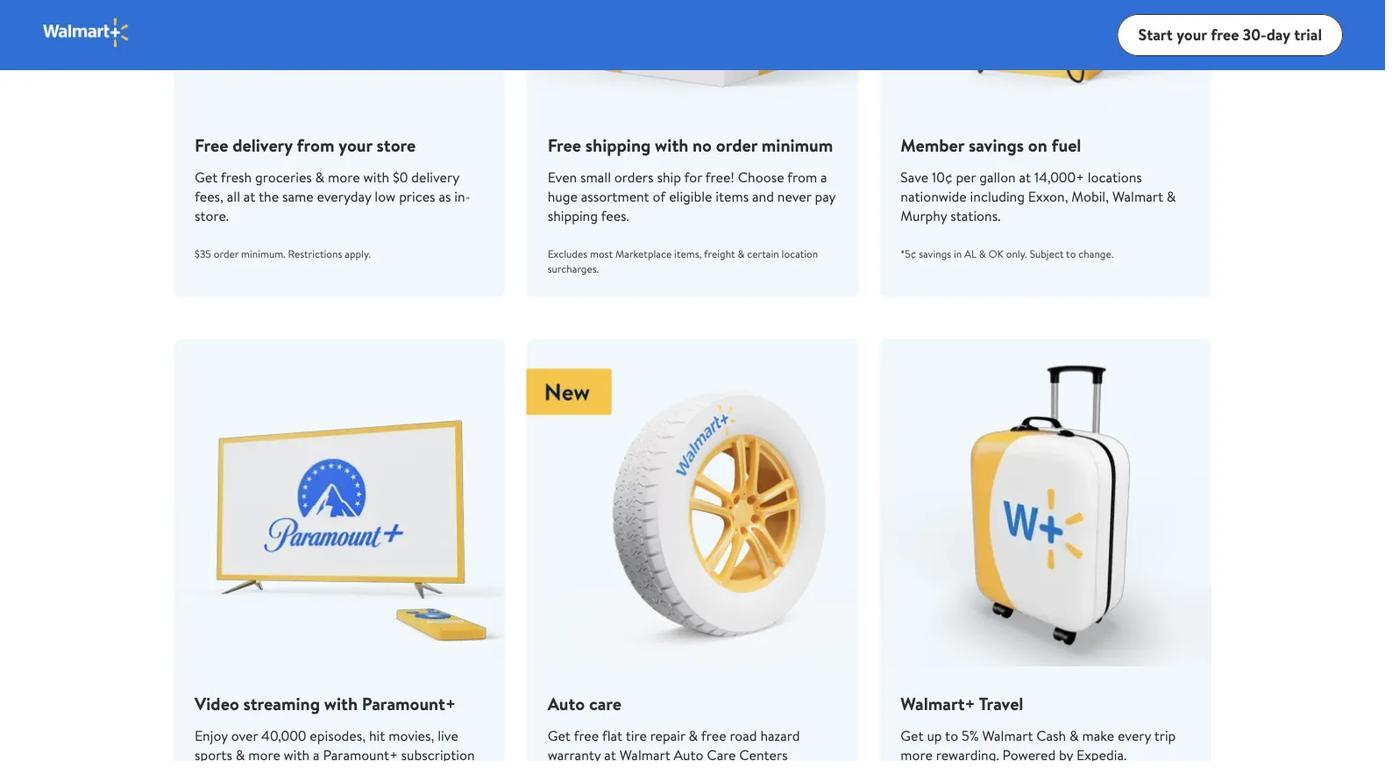 Task type: vqa. For each thing, say whether or not it's contained in the screenshot.
since
no



Task type: describe. For each thing, give the bounding box(es) containing it.
store.
[[195, 206, 229, 225]]

even small orders ship for free! choose from a huge assortment of eligible items and never pay shipping fees.
[[548, 167, 836, 225]]

locations
[[1088, 167, 1142, 187]]

0 vertical spatial shipping
[[586, 132, 651, 157]]

choose
[[738, 167, 784, 187]]

member savings on fuel
[[901, 132, 1082, 157]]

at for free delivery from your store
[[244, 187, 256, 206]]

free shipping with no order minimum
[[548, 132, 833, 157]]

by
[[1059, 745, 1073, 761]]

low
[[375, 187, 396, 206]]

powered
[[1003, 745, 1056, 761]]

& inside excludes most marketplace items, freight & certain location surcharges.
[[738, 246, 745, 261]]

all
[[227, 187, 240, 206]]

member
[[901, 132, 965, 157]]

get for free delivery from your store
[[195, 167, 218, 187]]

30-
[[1243, 24, 1267, 46]]

over
[[231, 726, 258, 745]]

repair
[[650, 726, 686, 745]]

stations.
[[951, 206, 1001, 225]]

subject
[[1030, 246, 1064, 261]]

live
[[438, 726, 458, 745]]

movies,
[[389, 726, 434, 745]]

with left no
[[655, 132, 689, 157]]

walmart+
[[901, 691, 976, 716]]

assortment
[[581, 187, 649, 206]]

sports
[[195, 745, 232, 761]]

enjoy
[[195, 726, 228, 745]]

1 vertical spatial order
[[214, 246, 239, 261]]

travel
[[979, 691, 1024, 716]]

eligible
[[669, 187, 712, 206]]

care
[[589, 691, 622, 716]]

surcharges.
[[548, 261, 599, 276]]

in-
[[454, 187, 471, 206]]

more inside get fresh groceries & more with $0 delivery fees, all at the same everyday low prices as in- store.
[[328, 167, 360, 187]]

most
[[590, 246, 613, 261]]

paramount+ inside enjoy over 40,000 episodes, hit movies, live sports & more with a paramount+ subscriptio
[[323, 745, 398, 761]]

same
[[282, 187, 314, 206]]

streaming
[[243, 691, 320, 716]]

enjoy over 40,000 episodes, hit movies, live sports & more with a paramount+ subscriptio
[[195, 726, 475, 761]]

get fresh groceries & more with $0 delivery fees, all at the same everyday low prices as in- store.
[[195, 167, 471, 225]]

& inside get fresh groceries & more with $0 delivery fees, all at the same everyday low prices as in- store.
[[315, 167, 325, 187]]

store
[[377, 132, 416, 157]]

1 horizontal spatial to
[[1066, 246, 1076, 261]]

per
[[956, 167, 976, 187]]

walmart for member savings on fuel
[[1113, 187, 1164, 206]]

free inside button
[[1211, 24, 1239, 46]]

with inside enjoy over 40,000 episodes, hit movies, live sports & more with a paramount+ subscriptio
[[284, 745, 310, 761]]

*5¢ savings in al & ok only. subject to change.
[[901, 246, 1114, 261]]

0 vertical spatial delivery
[[233, 132, 293, 157]]

never
[[778, 187, 812, 206]]

road
[[730, 726, 757, 745]]

& inside 'get up to 5% walmart cash & make every trip more rewarding. powered by expedia.'
[[1070, 726, 1079, 745]]

excludes most marketplace items, freight & certain location surcharges.
[[548, 246, 818, 276]]

trial
[[1294, 24, 1322, 46]]

& inside enjoy over 40,000 episodes, hit movies, live sports & more with a paramount+ subscriptio
[[236, 745, 245, 761]]

restrictions
[[288, 246, 342, 261]]

on
[[1028, 132, 1048, 157]]

$35
[[195, 246, 211, 261]]

14,000+
[[1035, 167, 1085, 187]]

expedia.
[[1077, 745, 1127, 761]]

walmart for auto care
[[620, 745, 671, 761]]

for
[[684, 167, 702, 187]]

& right al
[[979, 246, 986, 261]]

1 horizontal spatial order
[[716, 132, 758, 157]]

pay
[[815, 187, 836, 206]]

gallon
[[980, 167, 1016, 187]]

savings for on
[[969, 132, 1024, 157]]

even
[[548, 167, 577, 187]]

your inside button
[[1177, 24, 1207, 46]]

delivery inside get fresh groceries & more with $0 delivery fees, all at the same everyday low prices as in- store.
[[412, 167, 459, 187]]

hit
[[369, 726, 385, 745]]

in
[[954, 246, 962, 261]]

40,000
[[261, 726, 306, 745]]

trip
[[1155, 726, 1176, 745]]

savings for in
[[919, 246, 952, 261]]

fuel
[[1052, 132, 1082, 157]]

mobil,
[[1072, 187, 1109, 206]]

auto inside get free flat tire repair & free road hazard warranty at walmart auto care center
[[674, 745, 704, 761]]

every
[[1118, 726, 1151, 745]]

groceries
[[255, 167, 312, 187]]

from inside even small orders ship for free! choose from a huge assortment of eligible items and never pay shipping fees.
[[788, 167, 817, 187]]

walmart+ travel
[[901, 691, 1024, 716]]

as
[[439, 187, 451, 206]]

prices
[[399, 187, 435, 206]]

get for auto care
[[548, 726, 571, 745]]

change.
[[1079, 246, 1114, 261]]

of
[[653, 187, 666, 206]]

*5¢
[[901, 246, 917, 261]]

0 vertical spatial auto
[[548, 691, 585, 716]]

& inside get free flat tire repair & free road hazard warranty at walmart auto care center
[[689, 726, 698, 745]]

with inside get fresh groceries & more with $0 delivery fees, all at the same everyday low prices as in- store.
[[363, 167, 389, 187]]

0 vertical spatial paramount+
[[362, 691, 456, 716]]

at inside save 10¢ per gallon at 14,000+ locations nationwide including exxon, mobil, walmart & murphy stations.
[[1019, 167, 1031, 187]]



Task type: locate. For each thing, give the bounding box(es) containing it.
from up 'groceries'
[[297, 132, 334, 157]]

auto
[[548, 691, 585, 716], [674, 745, 704, 761]]

free up even
[[548, 132, 581, 157]]

get
[[195, 167, 218, 187], [548, 726, 571, 745], [901, 726, 924, 745]]

free left road
[[701, 726, 727, 745]]

your
[[1177, 24, 1207, 46], [339, 132, 372, 157]]

more left rewarding.
[[901, 745, 933, 761]]

shipping up excludes
[[548, 206, 598, 225]]

to right up
[[945, 726, 959, 745]]

get free flat tire repair & free road hazard warranty at walmart auto care center
[[548, 726, 800, 761]]

paramount+ down the video streaming with paramount+
[[323, 745, 398, 761]]

walmart down care at the bottom left of page
[[620, 745, 671, 761]]

get left up
[[901, 726, 924, 745]]

walmart down travel
[[982, 726, 1033, 745]]

at right gallon
[[1019, 167, 1031, 187]]

rewarding.
[[936, 745, 999, 761]]

& right cash
[[1070, 726, 1079, 745]]

to inside 'get up to 5% walmart cash & make every trip more rewarding. powered by expedia.'
[[945, 726, 959, 745]]

including
[[970, 187, 1025, 206]]

the
[[259, 187, 279, 206]]

1 vertical spatial auto
[[674, 745, 704, 761]]

delivery
[[233, 132, 293, 157], [412, 167, 459, 187]]

care
[[707, 745, 736, 761]]

2 horizontal spatial more
[[901, 745, 933, 761]]

free up fresh on the top left
[[195, 132, 228, 157]]

walmart inside save 10¢ per gallon at 14,000+ locations nationwide including exxon, mobil, walmart & murphy stations.
[[1113, 187, 1164, 206]]

2 horizontal spatial at
[[1019, 167, 1031, 187]]

a
[[821, 167, 827, 187], [313, 745, 320, 761]]

save
[[901, 167, 929, 187]]

1 horizontal spatial free
[[701, 726, 727, 745]]

at left tire
[[604, 745, 616, 761]]

& right the same
[[315, 167, 325, 187]]

1 vertical spatial savings
[[919, 246, 952, 261]]

more left low
[[328, 167, 360, 187]]

more inside enjoy over 40,000 episodes, hit movies, live sports & more with a paramount+ subscriptio
[[248, 745, 280, 761]]

flat
[[602, 726, 623, 745]]

1 vertical spatial your
[[339, 132, 372, 157]]

orders
[[615, 167, 654, 187]]

1 horizontal spatial auto
[[674, 745, 704, 761]]

walmart inside get free flat tire repair & free road hazard warranty at walmart auto care center
[[620, 745, 671, 761]]

1 vertical spatial a
[[313, 745, 320, 761]]

walmart+ image
[[42, 17, 131, 49]]

shipping up orders on the left of page
[[586, 132, 651, 157]]

paramount+
[[362, 691, 456, 716], [323, 745, 398, 761]]

1 horizontal spatial a
[[821, 167, 827, 187]]

free delivery from your store
[[195, 132, 416, 157]]

0 vertical spatial your
[[1177, 24, 1207, 46]]

exxon,
[[1028, 187, 1069, 206]]

0 vertical spatial from
[[297, 132, 334, 157]]

get down auto care
[[548, 726, 571, 745]]

with up episodes,
[[324, 691, 358, 716]]

10¢
[[932, 167, 953, 187]]

and
[[752, 187, 774, 206]]

1 vertical spatial shipping
[[548, 206, 598, 225]]

1 horizontal spatial your
[[1177, 24, 1207, 46]]

start your free 30-day trial
[[1139, 24, 1322, 46]]

from
[[297, 132, 334, 157], [788, 167, 817, 187]]

fresh
[[221, 167, 252, 187]]

0 horizontal spatial free
[[574, 726, 599, 745]]

certain
[[747, 246, 779, 261]]

with
[[655, 132, 689, 157], [363, 167, 389, 187], [324, 691, 358, 716], [284, 745, 310, 761]]

0 horizontal spatial auto
[[548, 691, 585, 716]]

get inside get fresh groceries & more with $0 delivery fees, all at the same everyday low prices as in- store.
[[195, 167, 218, 187]]

walmart right mobil,
[[1113, 187, 1164, 206]]

your right start
[[1177, 24, 1207, 46]]

0 vertical spatial a
[[821, 167, 827, 187]]

1 horizontal spatial walmart
[[982, 726, 1033, 745]]

order right $35
[[214, 246, 239, 261]]

savings up gallon
[[969, 132, 1024, 157]]

video
[[195, 691, 239, 716]]

1 horizontal spatial savings
[[969, 132, 1024, 157]]

get for walmart+ travel
[[901, 726, 924, 745]]

auto left care at the bottom left of page
[[548, 691, 585, 716]]

a inside even small orders ship for free! choose from a huge assortment of eligible items and never pay shipping fees.
[[821, 167, 827, 187]]

start your free 30-day trial button
[[1118, 14, 1343, 56]]

1 vertical spatial paramount+
[[323, 745, 398, 761]]

1 free from the left
[[195, 132, 228, 157]]

free for free delivery from your store
[[195, 132, 228, 157]]

everyday
[[317, 187, 371, 206]]

free!
[[706, 167, 735, 187]]

marketplace
[[615, 246, 672, 261]]

up
[[927, 726, 942, 745]]

savings
[[969, 132, 1024, 157], [919, 246, 952, 261]]

episodes,
[[310, 726, 366, 745]]

walmart inside 'get up to 5% walmart cash & make every trip more rewarding. powered by expedia.'
[[982, 726, 1033, 745]]

0 horizontal spatial to
[[945, 726, 959, 745]]

shipping inside even small orders ship for free! choose from a huge assortment of eligible items and never pay shipping fees.
[[548, 206, 598, 225]]

0 horizontal spatial a
[[313, 745, 320, 761]]

more
[[328, 167, 360, 187], [248, 745, 280, 761], [901, 745, 933, 761]]

nationwide
[[901, 187, 967, 206]]

0 horizontal spatial get
[[195, 167, 218, 187]]

at inside get free flat tire repair & free road hazard warranty at walmart auto care center
[[604, 745, 616, 761]]

more right sports
[[248, 745, 280, 761]]

& right repair
[[689, 726, 698, 745]]

excludes
[[548, 246, 588, 261]]

ship
[[657, 167, 681, 187]]

delivery up 'groceries'
[[233, 132, 293, 157]]

shipping
[[586, 132, 651, 157], [548, 206, 598, 225]]

from down minimum
[[788, 167, 817, 187]]

warranty
[[548, 745, 601, 761]]

& inside save 10¢ per gallon at 14,000+ locations nationwide including exxon, mobil, walmart & murphy stations.
[[1167, 187, 1176, 206]]

walmart
[[1113, 187, 1164, 206], [982, 726, 1033, 745], [620, 745, 671, 761]]

1 vertical spatial delivery
[[412, 167, 459, 187]]

get inside 'get up to 5% walmart cash & make every trip more rewarding. powered by expedia.'
[[901, 726, 924, 745]]

0 horizontal spatial savings
[[919, 246, 952, 261]]

0 horizontal spatial your
[[339, 132, 372, 157]]

freight
[[704, 246, 735, 261]]

1 vertical spatial to
[[945, 726, 959, 745]]

location
[[782, 246, 818, 261]]

1 horizontal spatial get
[[548, 726, 571, 745]]

free
[[1211, 24, 1239, 46], [574, 726, 599, 745], [701, 726, 727, 745]]

tire
[[626, 726, 647, 745]]

1 horizontal spatial from
[[788, 167, 817, 187]]

no
[[693, 132, 712, 157]]

apply.
[[345, 246, 371, 261]]

start
[[1139, 24, 1173, 46]]

day
[[1267, 24, 1291, 46]]

a inside enjoy over 40,000 episodes, hit movies, live sports & more with a paramount+ subscriptio
[[313, 745, 320, 761]]

huge
[[548, 187, 578, 206]]

$0
[[393, 167, 408, 187]]

video streaming with paramount+
[[195, 691, 456, 716]]

get left fresh on the top left
[[195, 167, 218, 187]]

savings left in
[[919, 246, 952, 261]]

small
[[581, 167, 611, 187]]

0 horizontal spatial more
[[248, 745, 280, 761]]

ok
[[989, 246, 1004, 261]]

a right 40,000
[[313, 745, 320, 761]]

0 horizontal spatial walmart
[[620, 745, 671, 761]]

with left episodes,
[[284, 745, 310, 761]]

to right the subject in the right of the page
[[1066, 246, 1076, 261]]

free left flat
[[574, 726, 599, 745]]

1 horizontal spatial delivery
[[412, 167, 459, 187]]

minimum.
[[241, 246, 285, 261]]

cash
[[1037, 726, 1067, 745]]

auto care
[[548, 691, 622, 716]]

more inside 'get up to 5% walmart cash & make every trip more rewarding. powered by expedia.'
[[901, 745, 933, 761]]

with left $0
[[363, 167, 389, 187]]

at for auto care
[[604, 745, 616, 761]]

5%
[[962, 726, 979, 745]]

free for free shipping with no order minimum
[[548, 132, 581, 157]]

2 horizontal spatial free
[[1211, 24, 1239, 46]]

1 horizontal spatial free
[[548, 132, 581, 157]]

2 horizontal spatial walmart
[[1113, 187, 1164, 206]]

$35 order minimum. restrictions apply.
[[195, 246, 371, 261]]

2 horizontal spatial get
[[901, 726, 924, 745]]

free
[[195, 132, 228, 157], [548, 132, 581, 157]]

at right 'all'
[[244, 187, 256, 206]]

2 free from the left
[[548, 132, 581, 157]]

hazard
[[761, 726, 800, 745]]

a right never at the top right of the page
[[821, 167, 827, 187]]

1 vertical spatial from
[[788, 167, 817, 187]]

0 horizontal spatial free
[[195, 132, 228, 157]]

0 horizontal spatial order
[[214, 246, 239, 261]]

save 10¢ per gallon at 14,000+ locations nationwide including exxon, mobil, walmart & murphy stations.
[[901, 167, 1176, 225]]

free left 30-
[[1211, 24, 1239, 46]]

0 horizontal spatial at
[[244, 187, 256, 206]]

1 horizontal spatial more
[[328, 167, 360, 187]]

at inside get fresh groceries & more with $0 delivery fees, all at the same everyday low prices as in- store.
[[244, 187, 256, 206]]

minimum
[[762, 132, 833, 157]]

make
[[1083, 726, 1115, 745]]

paramount+ up movies,
[[362, 691, 456, 716]]

at
[[1019, 167, 1031, 187], [244, 187, 256, 206], [604, 745, 616, 761]]

&
[[315, 167, 325, 187], [1167, 187, 1176, 206], [738, 246, 745, 261], [979, 246, 986, 261], [689, 726, 698, 745], [1070, 726, 1079, 745], [236, 745, 245, 761]]

auto left "care" at right
[[674, 745, 704, 761]]

& right locations
[[1167, 187, 1176, 206]]

0 vertical spatial savings
[[969, 132, 1024, 157]]

get inside get free flat tire repair & free road hazard warranty at walmart auto care center
[[548, 726, 571, 745]]

order
[[716, 132, 758, 157], [214, 246, 239, 261]]

1 horizontal spatial at
[[604, 745, 616, 761]]

0 vertical spatial to
[[1066, 246, 1076, 261]]

0 horizontal spatial from
[[297, 132, 334, 157]]

0 vertical spatial order
[[716, 132, 758, 157]]

delivery right $0
[[412, 167, 459, 187]]

& right freight
[[738, 246, 745, 261]]

order right no
[[716, 132, 758, 157]]

fees,
[[195, 187, 224, 206]]

& right sports
[[236, 745, 245, 761]]

0 horizontal spatial delivery
[[233, 132, 293, 157]]

your left 'store'
[[339, 132, 372, 157]]



